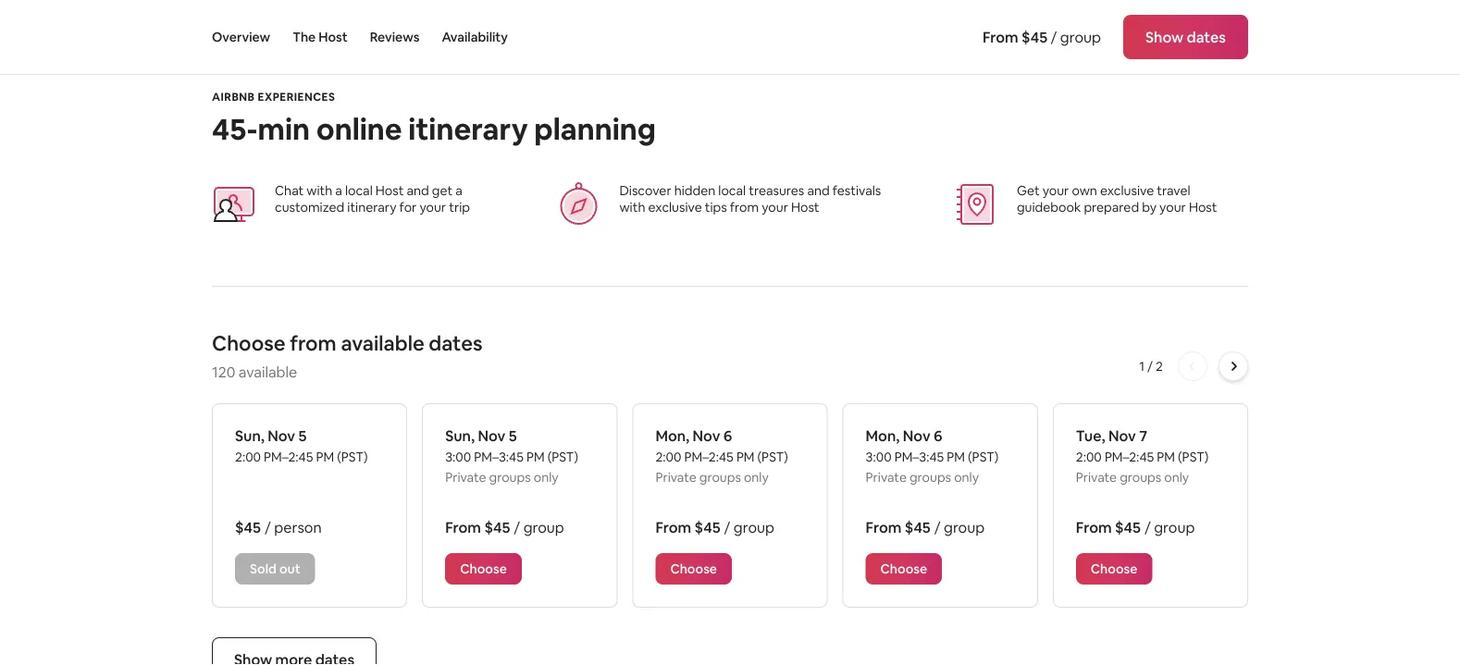 Task type: locate. For each thing, give the bounding box(es) containing it.
and left get
[[407, 182, 429, 199]]

your host inside the get your own exclusive travel guidebook prepared by your host
[[1160, 199, 1217, 216]]

pm–2:45 inside 'mon, nov 6 2:00 pm–2:45 pm (pst) private groups only'
[[684, 449, 734, 465]]

2:00 for mon,
[[656, 449, 681, 465]]

0 horizontal spatial sun,
[[235, 426, 265, 445]]

6
[[723, 426, 732, 445], [934, 426, 942, 445]]

1 and from the left
[[407, 182, 429, 199]]

show dates link
[[1123, 15, 1248, 59]]

private
[[445, 469, 486, 486], [656, 469, 697, 486], [866, 469, 907, 486], [1076, 469, 1117, 486]]

1 (pst) from the left
[[337, 449, 368, 465]]

mon, inside mon, nov 6 3:00 pm–3:45 pm (pst) private groups only
[[866, 426, 900, 445]]

1 your host from the left
[[762, 199, 819, 216]]

groups for tue, nov 7 2:00 pm–2:45 pm (pst) private groups only
[[1120, 469, 1162, 486]]

1 horizontal spatial pm–2:45
[[684, 449, 734, 465]]

only inside mon, nov 6 3:00 pm–3:45 pm (pst) private groups only
[[954, 469, 979, 486]]

6 for mon, nov 6 2:00 pm–2:45 pm (pst) private groups only
[[723, 426, 732, 445]]

nov
[[268, 426, 295, 445], [478, 426, 506, 445], [693, 426, 720, 445], [903, 426, 931, 445], [1109, 426, 1136, 445]]

pm–2:45 for 7
[[1105, 449, 1154, 465]]

0 horizontal spatial host
[[319, 29, 348, 45]]

6 inside mon, nov 6 3:00 pm–3:45 pm (pst) private groups only
[[934, 426, 942, 445]]

0 horizontal spatial mon,
[[656, 426, 690, 445]]

0 horizontal spatial available
[[239, 362, 297, 381]]

sun,
[[235, 426, 265, 445], [445, 426, 475, 445]]

1 horizontal spatial local
[[718, 182, 746, 199]]

4 pm from the left
[[947, 449, 965, 465]]

2:00 inside 'mon, nov 6 2:00 pm–2:45 pm (pst) private groups only'
[[656, 449, 681, 465]]

private inside mon, nov 6 3:00 pm–3:45 pm (pst) private groups only
[[866, 469, 907, 486]]

0 horizontal spatial 2:00
[[235, 449, 261, 465]]

3:00 inside mon, nov 6 3:00 pm–3:45 pm (pst) private groups only
[[866, 449, 892, 465]]

0 vertical spatial dates
[[1187, 27, 1226, 46]]

only inside "tue, nov 7 2:00 pm–2:45 pm (pst) private groups only"
[[1164, 469, 1189, 486]]

1 mon, from the left
[[656, 426, 690, 445]]

by
[[1142, 199, 1157, 216]]

your host right by
[[1160, 199, 1217, 216]]

itinerary inside chat with a local host and get a customized itinerary for your trip
[[347, 199, 397, 216]]

your host left 'festivals'
[[762, 199, 819, 216]]

3:00
[[445, 449, 471, 465], [866, 449, 892, 465]]

0 horizontal spatial your host
[[762, 199, 819, 216]]

1 vertical spatial available
[[239, 362, 297, 381]]

6 inside 'mon, nov 6 2:00 pm–2:45 pm (pst) private groups only'
[[723, 426, 732, 445]]

3 pm–2:45 from the left
[[1105, 449, 1154, 465]]

group for mon, nov 6 3:00 pm–3:45 pm (pst) private groups only
[[944, 518, 985, 537]]

mon,
[[656, 426, 690, 445], [866, 426, 900, 445]]

from for tue, nov 7 2:00 pm–2:45 pm (pst) private groups only
[[1076, 518, 1112, 537]]

local
[[345, 182, 373, 199], [718, 182, 746, 199]]

sold out link
[[235, 553, 315, 585]]

2:00 inside "tue, nov 7 2:00 pm–2:45 pm (pst) private groups only"
[[1076, 449, 1102, 465]]

2 (pst) from the left
[[548, 449, 578, 465]]

group for tue, nov 7 2:00 pm–2:45 pm (pst) private groups only
[[1154, 518, 1195, 537]]

groups
[[489, 469, 531, 486], [699, 469, 741, 486], [910, 469, 951, 486], [1120, 469, 1162, 486]]

nov inside "tue, nov 7 2:00 pm–2:45 pm (pst) private groups only"
[[1109, 426, 1136, 445]]

mon, inside 'mon, nov 6 2:00 pm–2:45 pm (pst) private groups only'
[[656, 426, 690, 445]]

2 sun, from the left
[[445, 426, 475, 445]]

itinerary inside 'airbnb experiences 45-min online itinerary planning'
[[408, 109, 528, 148]]

dates
[[1187, 27, 1226, 46], [429, 330, 483, 356]]

1 local from the left
[[345, 182, 373, 199]]

pm–3:45 for 5
[[474, 449, 524, 465]]

4 (pst) from the left
[[968, 449, 999, 465]]

0 horizontal spatial pm–2:45
[[264, 449, 313, 465]]

guidebook
[[1017, 199, 1081, 216]]

5 nov from the left
[[1109, 426, 1136, 445]]

2 nov from the left
[[478, 426, 506, 445]]

pm–2:45
[[264, 449, 313, 465], [684, 449, 734, 465], [1105, 449, 1154, 465]]

nov inside 'mon, nov 6 2:00 pm–2:45 pm (pst) private groups only'
[[693, 426, 720, 445]]

mon, for mon, nov 6 2:00 pm–2:45 pm (pst) private groups only
[[656, 426, 690, 445]]

itinerary
[[408, 109, 528, 148], [347, 199, 397, 216]]

1 horizontal spatial exclusive
[[1100, 182, 1154, 199]]

0 horizontal spatial local
[[345, 182, 373, 199]]

4 nov from the left
[[903, 426, 931, 445]]

overview button
[[212, 0, 270, 74]]

chat with a local host and get a customized itinerary for your trip
[[275, 182, 470, 216]]

2 mon, from the left
[[866, 426, 900, 445]]

mon, for mon, nov 6 3:00 pm–3:45 pm (pst) private groups only
[[866, 426, 900, 445]]

for
[[399, 199, 417, 216]]

pm inside "tue, nov 7 2:00 pm–2:45 pm (pst) private groups only"
[[1157, 449, 1175, 465]]

5 (pst) from the left
[[1178, 449, 1209, 465]]

4 private from the left
[[1076, 469, 1117, 486]]

pm–2:45 inside "sun, nov 5 2:00 pm–2:45 pm (pst)"
[[264, 449, 313, 465]]

from right choose
[[290, 330, 337, 356]]

chat
[[275, 182, 304, 199]]

nov for sun, nov 5 3:00 pm–3:45 pm (pst) private groups only
[[478, 426, 506, 445]]

exclusive inside the get your own exclusive travel guidebook prepared by your host
[[1100, 182, 1154, 199]]

from $45 / group
[[983, 27, 1101, 46], [445, 518, 564, 537], [656, 518, 775, 537], [866, 518, 985, 537], [1076, 518, 1195, 537]]

1 5 from the left
[[298, 426, 307, 445]]

sun, for sun, nov 5 3:00 pm–3:45 pm (pst) private groups only
[[445, 426, 475, 445]]

1 pm from the left
[[316, 449, 334, 465]]

sun, inside sun, nov 5 3:00 pm–3:45 pm (pst) private groups only
[[445, 426, 475, 445]]

private inside sun, nov 5 3:00 pm–3:45 pm (pst) private groups only
[[445, 469, 486, 486]]

host right the
[[319, 29, 348, 45]]

0 horizontal spatial and
[[407, 182, 429, 199]]

discover hidden local treasures and festivals with exclusive tips from your host
[[619, 182, 881, 216]]

5
[[298, 426, 307, 445], [509, 426, 517, 445]]

3 2:00 from the left
[[1076, 449, 1102, 465]]

2 and from the left
[[807, 182, 830, 199]]

a
[[335, 182, 342, 199], [455, 182, 462, 199]]

5 for sun, nov 5 2:00 pm–2:45 pm (pst)
[[298, 426, 307, 445]]

pm inside sun, nov 5 3:00 pm–3:45 pm (pst) private groups only
[[526, 449, 545, 465]]

nov inside "sun, nov 5 2:00 pm–2:45 pm (pst)"
[[268, 426, 295, 445]]

pm inside 'mon, nov 6 2:00 pm–2:45 pm (pst) private groups only'
[[736, 449, 755, 465]]

0 horizontal spatial itinerary
[[347, 199, 397, 216]]

3 private from the left
[[866, 469, 907, 486]]

1 horizontal spatial 3:00
[[866, 449, 892, 465]]

from $45 / group for mon, nov 6 2:00 pm–2:45 pm (pst) private groups only
[[656, 518, 775, 537]]

exclusive right own
[[1100, 182, 1154, 199]]

private for mon, nov 6 3:00 pm–3:45 pm (pst) private groups only
[[866, 469, 907, 486]]

pm for tue, nov 7 2:00 pm–2:45 pm (pst) private groups only
[[1157, 449, 1175, 465]]

2 horizontal spatial pm–2:45
[[1105, 449, 1154, 465]]

1 vertical spatial from
[[290, 330, 337, 356]]

group down sun, nov 5 3:00 pm–3:45 pm (pst) private groups only
[[523, 518, 564, 537]]

(pst) inside 'mon, nov 6 2:00 pm–2:45 pm (pst) private groups only'
[[757, 449, 788, 465]]

experiences
[[258, 90, 335, 104]]

groups for mon, nov 6 2:00 pm–2:45 pm (pst) private groups only
[[699, 469, 741, 486]]

and inside discover hidden local treasures and festivals with exclusive tips from your host
[[807, 182, 830, 199]]

7
[[1139, 426, 1147, 445]]

online
[[316, 109, 402, 148]]

nov for mon, nov 6 2:00 pm–2:45 pm (pst) private groups only
[[693, 426, 720, 445]]

overview
[[212, 29, 270, 45]]

1 horizontal spatial itinerary
[[408, 109, 528, 148]]

3 (pst) from the left
[[757, 449, 788, 465]]

0 horizontal spatial pm–3:45
[[474, 449, 524, 465]]

1 groups from the left
[[489, 469, 531, 486]]

host inside chat with a local host and get a customized itinerary for your trip
[[376, 182, 404, 199]]

local right hidden
[[718, 182, 746, 199]]

1 / 2
[[1139, 358, 1163, 375]]

0 horizontal spatial exclusive
[[648, 199, 702, 216]]

2 only from the left
[[744, 469, 769, 486]]

only inside sun, nov 5 3:00 pm–3:45 pm (pst) private groups only
[[534, 469, 559, 486]]

2 2:00 from the left
[[656, 449, 681, 465]]

with right chat
[[307, 182, 332, 199]]

$45 for mon, nov 6 3:00 pm–3:45 pm (pst) private groups only
[[905, 518, 931, 537]]

$45 for sun, nov 5 3:00 pm–3:45 pm (pst) private groups only
[[484, 518, 510, 537]]

1 nov from the left
[[268, 426, 295, 445]]

1 horizontal spatial a
[[455, 182, 462, 199]]

0 vertical spatial available
[[341, 330, 424, 356]]

0 horizontal spatial 6
[[723, 426, 732, 445]]

2 horizontal spatial 2:00
[[1076, 449, 1102, 465]]

3:00 inside sun, nov 5 3:00 pm–3:45 pm (pst) private groups only
[[445, 449, 471, 465]]

(pst) inside "tue, nov 7 2:00 pm–2:45 pm (pst) private groups only"
[[1178, 449, 1209, 465]]

0 horizontal spatial dates
[[429, 330, 483, 356]]

(pst)
[[337, 449, 368, 465], [548, 449, 578, 465], [757, 449, 788, 465], [968, 449, 999, 465], [1178, 449, 1209, 465]]

only for mon, nov 6 2:00 pm–2:45 pm (pst) private groups only
[[744, 469, 769, 486]]

1 horizontal spatial 2:00
[[656, 449, 681, 465]]

5 pm from the left
[[1157, 449, 1175, 465]]

2 local from the left
[[718, 182, 746, 199]]

pm
[[316, 449, 334, 465], [526, 449, 545, 465], [736, 449, 755, 465], [947, 449, 965, 465], [1157, 449, 1175, 465]]

1 pm–3:45 from the left
[[474, 449, 524, 465]]

and left 'festivals'
[[807, 182, 830, 199]]

/
[[1051, 27, 1057, 46], [1148, 358, 1153, 375], [265, 518, 271, 537], [514, 518, 520, 537], [724, 518, 730, 537], [934, 518, 941, 537], [1145, 518, 1151, 537]]

from $45 / group for mon, nov 6 3:00 pm–3:45 pm (pst) private groups only
[[866, 518, 985, 537]]

a right get
[[455, 182, 462, 199]]

only for tue, nov 7 2:00 pm–2:45 pm (pst) private groups only
[[1164, 469, 1189, 486]]

groups inside sun, nov 5 3:00 pm–3:45 pm (pst) private groups only
[[489, 469, 531, 486]]

2 groups from the left
[[699, 469, 741, 486]]

sun, for sun, nov 5 2:00 pm–2:45 pm (pst)
[[235, 426, 265, 445]]

group for mon, nov 6 2:00 pm–2:45 pm (pst) private groups only
[[734, 518, 775, 537]]

availability button
[[442, 0, 508, 74]]

2:00
[[235, 449, 261, 465], [656, 449, 681, 465], [1076, 449, 1102, 465]]

1 horizontal spatial dates
[[1187, 27, 1226, 46]]

5 inside "sun, nov 5 2:00 pm–2:45 pm (pst)"
[[298, 426, 307, 445]]

with
[[307, 182, 332, 199], [619, 199, 645, 216]]

(pst) for sun, nov 5 2:00 pm–2:45 pm (pst)
[[337, 449, 368, 465]]

0 vertical spatial host
[[319, 29, 348, 45]]

1 horizontal spatial host
[[376, 182, 404, 199]]

private inside "tue, nov 7 2:00 pm–2:45 pm (pst) private groups only"
[[1076, 469, 1117, 486]]

2 private from the left
[[656, 469, 697, 486]]

2
[[1156, 358, 1163, 375]]

groups inside 'mon, nov 6 2:00 pm–2:45 pm (pst) private groups only'
[[699, 469, 741, 486]]

pm–3:45 inside sun, nov 5 3:00 pm–3:45 pm (pst) private groups only
[[474, 449, 524, 465]]

the
[[293, 29, 316, 45]]

sun, inside "sun, nov 5 2:00 pm–2:45 pm (pst)"
[[235, 426, 265, 445]]

airbnb
[[212, 90, 255, 104]]

tips
[[705, 199, 727, 216]]

pm for mon, nov 6 2:00 pm–2:45 pm (pst) private groups only
[[736, 449, 755, 465]]

1 horizontal spatial 6
[[934, 426, 942, 445]]

group down mon, nov 6 3:00 pm–3:45 pm (pst) private groups only
[[944, 518, 985, 537]]

from for mon, nov 6 2:00 pm–2:45 pm (pst) private groups only
[[656, 518, 691, 537]]

1 3:00 from the left
[[445, 449, 471, 465]]

get
[[432, 182, 453, 199]]

itinerary up get
[[408, 109, 528, 148]]

$45 for tue, nov 7 2:00 pm–2:45 pm (pst) private groups only
[[1115, 518, 1141, 537]]

0 horizontal spatial with
[[307, 182, 332, 199]]

from
[[730, 199, 759, 216], [290, 330, 337, 356]]

2 pm from the left
[[526, 449, 545, 465]]

private inside 'mon, nov 6 2:00 pm–2:45 pm (pst) private groups only'
[[656, 469, 697, 486]]

groups inside mon, nov 6 3:00 pm–3:45 pm (pst) private groups only
[[910, 469, 951, 486]]

(pst) inside "sun, nov 5 2:00 pm–2:45 pm (pst)"
[[337, 449, 368, 465]]

1 horizontal spatial 5
[[509, 426, 517, 445]]

your trip
[[420, 199, 470, 216]]

groups inside "tue, nov 7 2:00 pm–2:45 pm (pst) private groups only"
[[1120, 469, 1162, 486]]

host
[[319, 29, 348, 45], [376, 182, 404, 199]]

group down "tue, nov 7 2:00 pm–2:45 pm (pst) private groups only"
[[1154, 518, 1195, 537]]

1 pm–2:45 from the left
[[264, 449, 313, 465]]

1 sun, from the left
[[235, 426, 265, 445]]

5 inside sun, nov 5 3:00 pm–3:45 pm (pst) private groups only
[[509, 426, 517, 445]]

exclusive
[[1100, 182, 1154, 199], [648, 199, 702, 216]]

the host button
[[293, 0, 348, 74]]

available
[[341, 330, 424, 356], [239, 362, 297, 381]]

group down 'mon, nov 6 2:00 pm–2:45 pm (pst) private groups only'
[[734, 518, 775, 537]]

nov inside mon, nov 6 3:00 pm–3:45 pm (pst) private groups only
[[903, 426, 931, 445]]

with left hidden
[[619, 199, 645, 216]]

pm inside "sun, nov 5 2:00 pm–2:45 pm (pst)"
[[316, 449, 334, 465]]

1 horizontal spatial your host
[[1160, 199, 1217, 216]]

1 only from the left
[[534, 469, 559, 486]]

only for sun, nov 5 3:00 pm–3:45 pm (pst) private groups only
[[534, 469, 559, 486]]

pm–3:45
[[474, 449, 524, 465], [895, 449, 944, 465]]

(pst) inside sun, nov 5 3:00 pm–3:45 pm (pst) private groups only
[[548, 449, 578, 465]]

1 horizontal spatial sun,
[[445, 426, 475, 445]]

2 your host from the left
[[1160, 199, 1217, 216]]

itinerary left for at the top left of page
[[347, 199, 397, 216]]

only
[[534, 469, 559, 486], [744, 469, 769, 486], [954, 469, 979, 486], [1164, 469, 1189, 486]]

pm–3:45 inside mon, nov 6 3:00 pm–3:45 pm (pst) private groups only
[[895, 449, 944, 465]]

0 horizontal spatial from
[[290, 330, 337, 356]]

host left get
[[376, 182, 404, 199]]

(pst) for sun, nov 5 3:00 pm–3:45 pm (pst) private groups only
[[548, 449, 578, 465]]

1 horizontal spatial pm–3:45
[[895, 449, 944, 465]]

and
[[407, 182, 429, 199], [807, 182, 830, 199]]

group
[[1060, 27, 1101, 46], [523, 518, 564, 537], [734, 518, 775, 537], [944, 518, 985, 537], [1154, 518, 1195, 537]]

3:00 for mon,
[[866, 449, 892, 465]]

2 pm–2:45 from the left
[[684, 449, 734, 465]]

3 pm from the left
[[736, 449, 755, 465]]

private for tue, nov 7 2:00 pm–2:45 pm (pst) private groups only
[[1076, 469, 1117, 486]]

exclusive left tips at the top left of the page
[[648, 199, 702, 216]]

show dates
[[1146, 27, 1226, 46]]

reviews
[[370, 29, 420, 45]]

3 groups from the left
[[910, 469, 951, 486]]

2 5 from the left
[[509, 426, 517, 445]]

2 3:00 from the left
[[866, 449, 892, 465]]

1 horizontal spatial from
[[730, 199, 759, 216]]

$45
[[1022, 27, 1048, 46], [235, 518, 261, 537], [484, 518, 510, 537], [695, 518, 720, 537], [905, 518, 931, 537], [1115, 518, 1141, 537]]

a right chat
[[335, 182, 342, 199]]

pm–2:45 inside "tue, nov 7 2:00 pm–2:45 pm (pst) private groups only"
[[1105, 449, 1154, 465]]

3 only from the left
[[954, 469, 979, 486]]

1 vertical spatial itinerary
[[347, 199, 397, 216]]

2 pm–3:45 from the left
[[895, 449, 944, 465]]

nov inside sun, nov 5 3:00 pm–3:45 pm (pst) private groups only
[[478, 426, 506, 445]]

pm inside mon, nov 6 3:00 pm–3:45 pm (pst) private groups only
[[947, 449, 965, 465]]

1 2:00 from the left
[[235, 449, 261, 465]]

only inside 'mon, nov 6 2:00 pm–2:45 pm (pst) private groups only'
[[744, 469, 769, 486]]

1 private from the left
[[445, 469, 486, 486]]

0 vertical spatial from
[[730, 199, 759, 216]]

1 horizontal spatial and
[[807, 182, 830, 199]]

4 only from the left
[[1164, 469, 1189, 486]]

1 vertical spatial host
[[376, 182, 404, 199]]

(pst) for tue, nov 7 2:00 pm–2:45 pm (pst) private groups only
[[1178, 449, 1209, 465]]

nov for mon, nov 6 3:00 pm–3:45 pm (pst) private groups only
[[903, 426, 931, 445]]

1 vertical spatial dates
[[429, 330, 483, 356]]

0 vertical spatial itinerary
[[408, 109, 528, 148]]

choose from available dates 120 available
[[212, 330, 483, 381]]

3 nov from the left
[[693, 426, 720, 445]]

2:00 inside "sun, nov 5 2:00 pm–2:45 pm (pst)"
[[235, 449, 261, 465]]

1 6 from the left
[[723, 426, 732, 445]]

1 horizontal spatial mon,
[[866, 426, 900, 445]]

1 horizontal spatial available
[[341, 330, 424, 356]]

(pst) inside mon, nov 6 3:00 pm–3:45 pm (pst) private groups only
[[968, 449, 999, 465]]

availability
[[442, 29, 508, 45]]

4 groups from the left
[[1120, 469, 1162, 486]]

your host
[[762, 199, 819, 216], [1160, 199, 1217, 216]]

0 horizontal spatial 5
[[298, 426, 307, 445]]

get
[[1017, 182, 1040, 199]]

pm for sun, nov 5 2:00 pm–2:45 pm (pst)
[[316, 449, 334, 465]]

from right tips at the top left of the page
[[730, 199, 759, 216]]

1 horizontal spatial with
[[619, 199, 645, 216]]

2 6 from the left
[[934, 426, 942, 445]]

local left for at the top left of page
[[345, 182, 373, 199]]

private for mon, nov 6 2:00 pm–2:45 pm (pst) private groups only
[[656, 469, 697, 486]]

1 a from the left
[[335, 182, 342, 199]]

min
[[258, 109, 310, 148]]

(pst) for mon, nov 6 2:00 pm–2:45 pm (pst) private groups only
[[757, 449, 788, 465]]

0 horizontal spatial 3:00
[[445, 449, 471, 465]]

0 horizontal spatial a
[[335, 182, 342, 199]]

from
[[983, 27, 1019, 46], [445, 518, 481, 537], [656, 518, 691, 537], [866, 518, 902, 537], [1076, 518, 1112, 537]]



Task type: describe. For each thing, give the bounding box(es) containing it.
from $45 / group for sun, nov 5 3:00 pm–3:45 pm (pst) private groups only
[[445, 518, 564, 537]]

with inside discover hidden local treasures and festivals with exclusive tips from your host
[[619, 199, 645, 216]]

(pst) for mon, nov 6 3:00 pm–3:45 pm (pst) private groups only
[[968, 449, 999, 465]]

2 a from the left
[[455, 182, 462, 199]]

2:00 for sun,
[[235, 449, 261, 465]]

$45 / person
[[235, 518, 322, 537]]

120
[[212, 362, 235, 381]]

6 for mon, nov 6 3:00 pm–3:45 pm (pst) private groups only
[[934, 426, 942, 445]]

host inside button
[[319, 29, 348, 45]]

group for sun, nov 5 3:00 pm–3:45 pm (pst) private groups only
[[523, 518, 564, 537]]

sun, nov 5 3:00 pm–3:45 pm (pst) private groups only
[[445, 426, 578, 486]]

$45 for mon, nov 6 2:00 pm–2:45 pm (pst) private groups only
[[695, 518, 720, 537]]

from for sun, nov 5 3:00 pm–3:45 pm (pst) private groups only
[[445, 518, 481, 537]]

from for mon, nov 6 3:00 pm–3:45 pm (pst) private groups only
[[866, 518, 902, 537]]

2:00 for tue,
[[1076, 449, 1102, 465]]

person
[[274, 518, 322, 537]]

mon, nov 6 2:00 pm–2:45 pm (pst) private groups only
[[656, 426, 788, 486]]

exclusive inside discover hidden local treasures and festivals with exclusive tips from your host
[[648, 199, 702, 216]]

sold out
[[250, 561, 300, 577]]

choose
[[212, 330, 285, 356]]

nov for tue, nov 7 2:00 pm–2:45 pm (pst) private groups only
[[1109, 426, 1136, 445]]

mon, nov 6 3:00 pm–3:45 pm (pst) private groups only
[[866, 426, 999, 486]]

your host inside discover hidden local treasures and festivals with exclusive tips from your host
[[762, 199, 819, 216]]

own
[[1072, 182, 1097, 199]]

with inside chat with a local host and get a customized itinerary for your trip
[[307, 182, 332, 199]]

pm for sun, nov 5 3:00 pm–3:45 pm (pst) private groups only
[[526, 449, 545, 465]]

treasures
[[749, 182, 804, 199]]

out
[[279, 561, 300, 577]]

pm–2:45 for 6
[[684, 449, 734, 465]]

from inside discover hidden local treasures and festivals with exclusive tips from your host
[[730, 199, 759, 216]]

your
[[1043, 182, 1069, 199]]

get your own exclusive travel guidebook prepared by your host
[[1017, 182, 1217, 216]]

pm for mon, nov 6 3:00 pm–3:45 pm (pst) private groups only
[[947, 449, 965, 465]]

festivals
[[833, 182, 881, 199]]

local inside chat with a local host and get a customized itinerary for your trip
[[345, 182, 373, 199]]

45-
[[212, 109, 258, 148]]

groups for sun, nov 5 3:00 pm–3:45 pm (pst) private groups only
[[489, 469, 531, 486]]

reviews button
[[370, 0, 420, 74]]

planning
[[534, 109, 656, 148]]

only for mon, nov 6 3:00 pm–3:45 pm (pst) private groups only
[[954, 469, 979, 486]]

groups for mon, nov 6 3:00 pm–3:45 pm (pst) private groups only
[[910, 469, 951, 486]]

5 for sun, nov 5 3:00 pm–3:45 pm (pst) private groups only
[[509, 426, 517, 445]]

and inside chat with a local host and get a customized itinerary for your trip
[[407, 182, 429, 199]]

pm–3:45 for 6
[[895, 449, 944, 465]]

pm–2:45 for 5
[[264, 449, 313, 465]]

airbnb experiences 45-min online itinerary planning
[[212, 90, 656, 148]]

sold
[[250, 561, 277, 577]]

local inside discover hidden local treasures and festivals with exclusive tips from your host
[[718, 182, 746, 199]]

customized
[[275, 199, 344, 216]]

tue, nov 7 2:00 pm–2:45 pm (pst) private groups only
[[1076, 426, 1209, 486]]

the host
[[293, 29, 348, 45]]

dates inside choose from available dates 120 available
[[429, 330, 483, 356]]

group left the show
[[1060, 27, 1101, 46]]

hidden
[[674, 182, 716, 199]]

prepared
[[1084, 199, 1139, 216]]

1
[[1139, 358, 1145, 375]]

show
[[1146, 27, 1184, 46]]

private for sun, nov 5 3:00 pm–3:45 pm (pst) private groups only
[[445, 469, 486, 486]]

discover
[[619, 182, 671, 199]]

nov for sun, nov 5 2:00 pm–2:45 pm (pst)
[[268, 426, 295, 445]]

tue,
[[1076, 426, 1105, 445]]

3:00 for sun,
[[445, 449, 471, 465]]

from $45 / group for tue, nov 7 2:00 pm–2:45 pm (pst) private groups only
[[1076, 518, 1195, 537]]

travel
[[1157, 182, 1191, 199]]

sun, nov 5 2:00 pm–2:45 pm (pst)
[[235, 426, 368, 465]]

from inside choose from available dates 120 available
[[290, 330, 337, 356]]



Task type: vqa. For each thing, say whether or not it's contained in the screenshot.
$97 related to topmost $97 button
no



